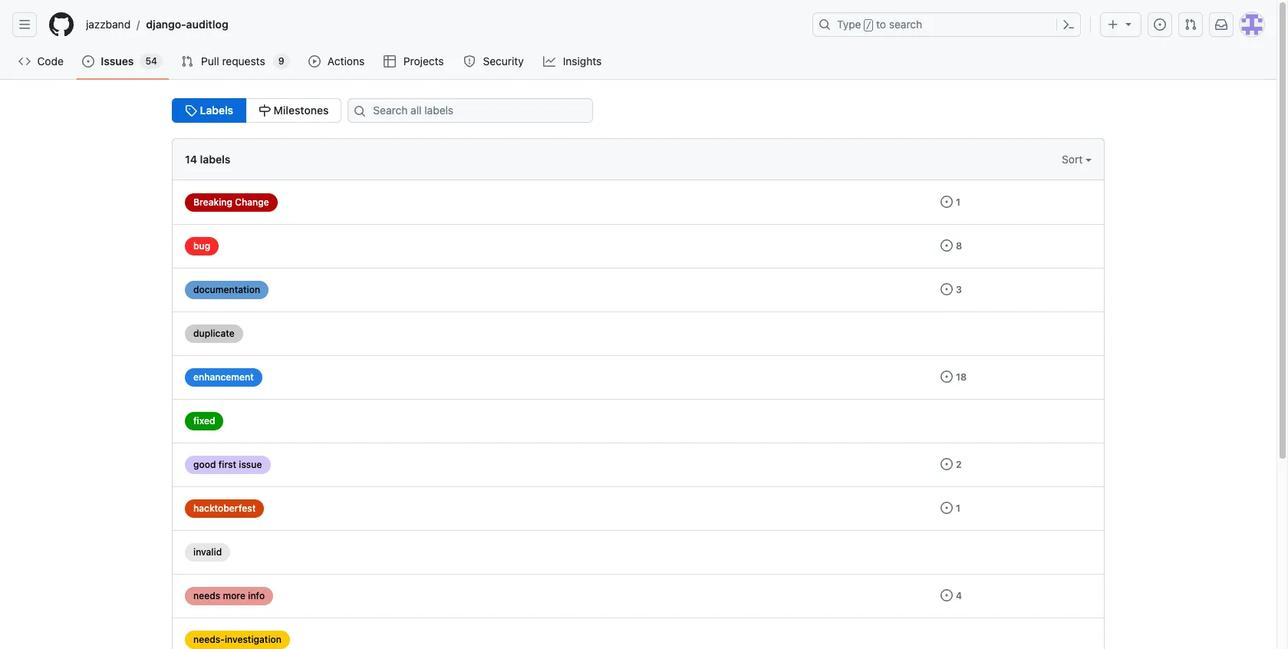 Task type: describe. For each thing, give the bounding box(es) containing it.
command palette image
[[1063, 18, 1075, 31]]

breaking change link
[[185, 193, 278, 212]]

insights
[[563, 55, 602, 68]]

issue
[[239, 459, 262, 471]]

jazzband link
[[80, 12, 137, 37]]

investigation
[[225, 634, 282, 646]]

bug
[[193, 240, 210, 252]]

issue opened image left issues
[[82, 55, 95, 68]]

milestone image
[[259, 104, 271, 117]]

needs-investigation
[[193, 634, 282, 646]]

type / to search
[[837, 18, 923, 31]]

django-auditlog link
[[140, 12, 235, 37]]

good
[[193, 459, 216, 471]]

fixed
[[193, 415, 215, 427]]

table image
[[384, 55, 396, 68]]

1 for breaking change
[[956, 197, 961, 208]]

search
[[890, 18, 923, 31]]

notifications image
[[1216, 18, 1228, 31]]

list containing jazzband
[[80, 12, 804, 37]]

search image
[[354, 105, 366, 117]]

issue opened image for 2
[[941, 458, 953, 471]]

jazzband
[[86, 18, 131, 31]]

security link
[[458, 50, 531, 73]]

3 link
[[941, 283, 962, 296]]

needs more info
[[193, 590, 265, 602]]

git pull request image
[[1185, 18, 1197, 31]]

18 link
[[941, 371, 967, 383]]

insights link
[[537, 50, 609, 73]]

54
[[145, 55, 157, 67]]

issue opened image for 3
[[941, 283, 953, 296]]

code
[[37, 55, 64, 68]]

invalid link
[[185, 543, 230, 562]]

needs more info link
[[185, 587, 273, 606]]

1 for hacktoberfest
[[956, 503, 961, 514]]

1 link for breaking change
[[941, 196, 961, 208]]

info
[[248, 590, 265, 602]]

to
[[877, 18, 887, 31]]

breaking change
[[193, 197, 269, 208]]

labels link
[[172, 98, 246, 123]]

code image
[[18, 55, 31, 68]]

issues
[[101, 55, 134, 68]]

2
[[956, 459, 962, 471]]

issue opened image for 18
[[941, 371, 953, 383]]

good first issue link
[[185, 456, 271, 474]]

git pull request image
[[181, 55, 193, 68]]

issue opened image for 4
[[941, 590, 953, 602]]

triangle down image
[[1123, 18, 1135, 30]]

issue element
[[172, 98, 342, 123]]

first
[[219, 459, 236, 471]]

14 labels
[[185, 153, 231, 166]]

graph image
[[544, 55, 556, 68]]

shield image
[[464, 55, 476, 68]]

actions link
[[302, 50, 372, 73]]

sort button
[[1062, 151, 1092, 167]]

needs
[[193, 590, 220, 602]]

pull
[[201, 55, 219, 68]]

type
[[837, 18, 862, 31]]

issue opened image for 8
[[941, 239, 953, 252]]

milestones
[[271, 104, 329, 117]]

8 link
[[941, 239, 963, 252]]

/ for jazzband
[[137, 18, 140, 31]]

4
[[956, 590, 963, 602]]

needs-
[[193, 634, 225, 646]]

code link
[[12, 50, 70, 73]]



Task type: locate. For each thing, give the bounding box(es) containing it.
bug link
[[185, 237, 219, 256]]

requests
[[222, 55, 265, 68]]

1 down 2 at the right of page
[[956, 503, 961, 514]]

1
[[956, 197, 961, 208], [956, 503, 961, 514]]

Labels search field
[[348, 98, 594, 123]]

actions
[[328, 55, 365, 68]]

jazzband / django-auditlog
[[86, 18, 228, 31]]

1 link for hacktoberfest
[[941, 502, 961, 514]]

14
[[185, 153, 197, 166]]

2 link
[[941, 458, 962, 471]]

projects
[[404, 55, 444, 68]]

4 issue opened image from the top
[[941, 590, 953, 602]]

django-
[[146, 18, 186, 31]]

/ inside type / to search
[[866, 20, 872, 31]]

issue opened image for 1
[[941, 196, 953, 208]]

Search all labels text field
[[348, 98, 594, 123]]

more
[[223, 590, 246, 602]]

issue opened image
[[1154, 18, 1167, 31], [82, 55, 95, 68], [941, 196, 953, 208], [941, 239, 953, 252], [941, 458, 953, 471]]

breaking
[[193, 197, 233, 208]]

needs-investigation link
[[185, 631, 290, 649]]

issue opened image left 4
[[941, 590, 953, 602]]

projects link
[[378, 50, 451, 73]]

3 issue opened image from the top
[[941, 502, 953, 514]]

good first issue
[[193, 459, 262, 471]]

issue opened image for 1
[[941, 502, 953, 514]]

1 1 link from the top
[[941, 196, 961, 208]]

0 vertical spatial 1
[[956, 197, 961, 208]]

/
[[137, 18, 140, 31], [866, 20, 872, 31]]

18
[[956, 372, 967, 383]]

issue opened image left 18
[[941, 371, 953, 383]]

sort
[[1062, 153, 1086, 166]]

0 horizontal spatial /
[[137, 18, 140, 31]]

issue opened image left git pull request icon
[[1154, 18, 1167, 31]]

security
[[483, 55, 524, 68]]

2 1 from the top
[[956, 503, 961, 514]]

1 issue opened image from the top
[[941, 283, 953, 296]]

/ left django-
[[137, 18, 140, 31]]

play image
[[308, 55, 321, 68]]

1 link up 8 link
[[941, 196, 961, 208]]

fixed link
[[185, 412, 224, 431]]

hacktoberfest link
[[185, 500, 264, 518]]

None search field
[[342, 98, 612, 123]]

labels
[[197, 104, 233, 117]]

1 link down the 2 link
[[941, 502, 961, 514]]

labels
[[200, 153, 231, 166]]

issue opened image
[[941, 283, 953, 296], [941, 371, 953, 383], [941, 502, 953, 514], [941, 590, 953, 602]]

0 vertical spatial 1 link
[[941, 196, 961, 208]]

8
[[956, 240, 963, 252]]

1 horizontal spatial /
[[866, 20, 872, 31]]

1 vertical spatial 1
[[956, 503, 961, 514]]

documentation link
[[185, 281, 269, 299]]

duplicate
[[193, 328, 235, 339]]

hacktoberfest
[[193, 503, 256, 514]]

homepage image
[[49, 12, 74, 37]]

1 vertical spatial 1 link
[[941, 502, 961, 514]]

auditlog
[[186, 18, 228, 31]]

tag image
[[185, 104, 197, 117]]

change
[[235, 197, 269, 208]]

issue opened image left 2 at the right of page
[[941, 458, 953, 471]]

issue opened image left 8 at the top right
[[941, 239, 953, 252]]

1 1 from the top
[[956, 197, 961, 208]]

list
[[80, 12, 804, 37]]

issue opened image up 8 link
[[941, 196, 953, 208]]

duplicate link
[[185, 325, 243, 343]]

/ inside jazzband / django-auditlog
[[137, 18, 140, 31]]

2 issue opened image from the top
[[941, 371, 953, 383]]

/ for type
[[866, 20, 872, 31]]

invalid
[[193, 547, 222, 558]]

milestones link
[[246, 98, 342, 123]]

plus image
[[1108, 18, 1120, 31]]

enhancement
[[193, 372, 254, 383]]

documentation
[[193, 284, 260, 296]]

1 up 8 at the top right
[[956, 197, 961, 208]]

2 1 link from the top
[[941, 502, 961, 514]]

pull requests
[[201, 55, 265, 68]]

issue opened image left 3
[[941, 283, 953, 296]]

issue opened image down the 2 link
[[941, 502, 953, 514]]

1 link
[[941, 196, 961, 208], [941, 502, 961, 514]]

9
[[278, 55, 285, 67]]

3
[[956, 284, 962, 296]]

4 link
[[941, 590, 963, 602]]

/ left to
[[866, 20, 872, 31]]

enhancement link
[[185, 368, 262, 387]]



Task type: vqa. For each thing, say whether or not it's contained in the screenshot.
smiley icon
no



